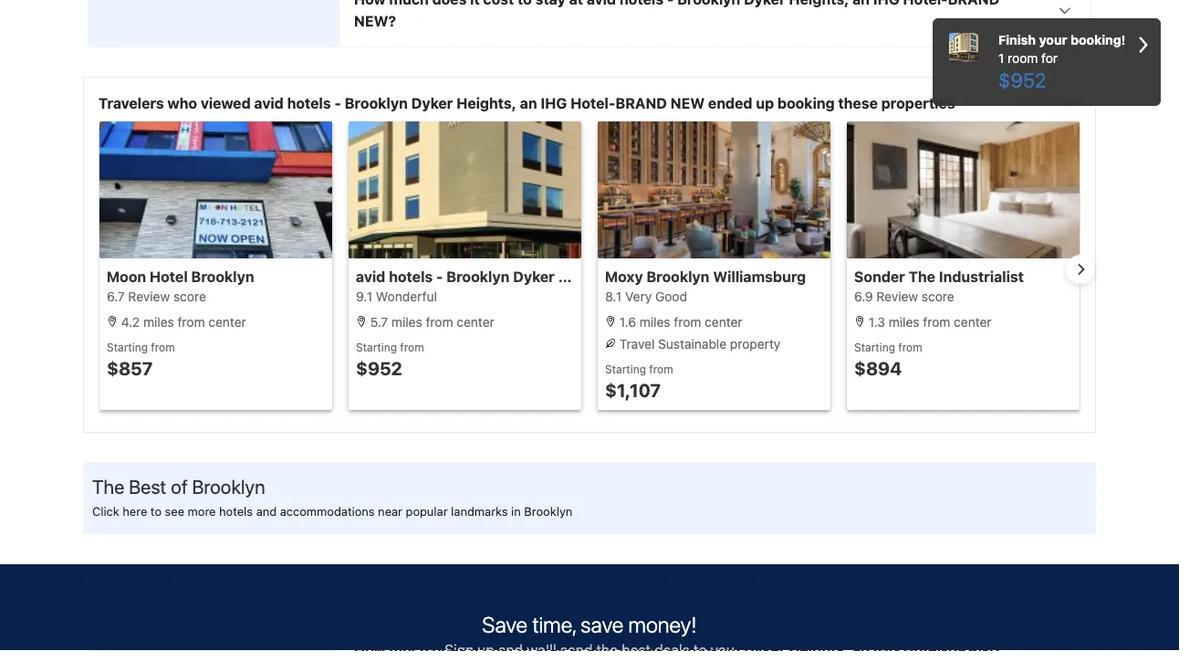 Task type: vqa. For each thing, say whether or not it's contained in the screenshot.
more within the The Best of Brooklyn Click here to see more hotels and accommodations near popular landmarks in Brooklyn
yes



Task type: describe. For each thing, give the bounding box(es) containing it.
brooklyn inside 'how much does it cost to stay at avid hotels - brooklyn dyker heights, an ihg hotel-brand new?'
[[678, 0, 741, 8]]

landmarks
[[451, 504, 508, 518]]

6.7 review
[[107, 289, 170, 304]]

and
[[256, 504, 277, 518]]

from down 9.1 wonderful
[[426, 314, 453, 330]]

brooklyn inside moon hotel brooklyn 6.7 review score
[[191, 268, 254, 285]]

0 horizontal spatial an
[[520, 94, 537, 112]]

starting for $857
[[107, 341, 148, 353]]

0 horizontal spatial heights,
[[457, 94, 517, 112]]

at
[[569, 0, 583, 8]]

new?
[[354, 12, 396, 30]]

popular
[[406, 504, 448, 518]]

starting for $1,107
[[605, 362, 646, 375]]

to inside 'how much does it cost to stay at avid hotels - brooklyn dyker heights, an ihg hotel-brand new?'
[[518, 0, 532, 8]]

time,
[[533, 612, 576, 637]]

from inside starting from $894
[[899, 341, 923, 353]]

5.7
[[371, 314, 388, 330]]

accommodations
[[280, 504, 375, 518]]

here
[[123, 504, 147, 518]]

1 horizontal spatial hotels
[[287, 94, 331, 112]]

booking
[[778, 94, 835, 112]]

hotels for it
[[620, 0, 664, 8]]

miles for $894
[[889, 314, 920, 330]]

$857
[[107, 357, 153, 378]]

1
[[999, 51, 1005, 66]]

room
[[1008, 51, 1039, 66]]

these
[[839, 94, 878, 112]]

1 vertical spatial brand
[[616, 94, 667, 112]]

finish your booking! 1 room for $952
[[999, 32, 1126, 91]]

travelers
[[99, 94, 164, 112]]

center for $894
[[954, 314, 992, 330]]

williamsburg
[[713, 268, 806, 285]]

new
[[671, 94, 705, 112]]

for
[[1042, 51, 1058, 66]]

rightchevron image
[[1140, 31, 1149, 58]]

an inside 'how much does it cost to stay at avid hotels - brooklyn dyker heights, an ihg hotel-brand new?'
[[853, 0, 870, 8]]

your
[[1040, 32, 1068, 47]]

show more
[[1015, 94, 1081, 109]]

booking!
[[1071, 32, 1126, 47]]

$894
[[855, 357, 902, 378]]

travel
[[620, 336, 655, 351]]

show
[[1015, 94, 1047, 109]]

save
[[581, 612, 624, 637]]

the best of brooklyn click here to see more hotels and accommodations near popular landmarks in brooklyn
[[92, 475, 573, 518]]

finish
[[999, 32, 1036, 47]]

sonder
[[855, 268, 906, 285]]

how
[[354, 0, 386, 8]]

it
[[470, 0, 480, 8]]

region containing $857
[[84, 121, 1096, 417]]

starting from $952
[[356, 341, 424, 378]]

show more link
[[1015, 92, 1081, 114]]

see
[[165, 504, 184, 518]]

score for $857
[[173, 289, 206, 304]]

3 miles from the left
[[640, 314, 671, 330]]

property
[[730, 336, 781, 351]]

$952 inside starting from $952
[[356, 357, 402, 378]]

1.6
[[620, 314, 636, 330]]

6.9 review
[[855, 289, 919, 304]]

1.6 miles from center
[[616, 314, 743, 330]]

click
[[92, 504, 119, 518]]

sonder the industrialist 6.9 review score
[[855, 268, 1024, 304]]

score for $894
[[922, 289, 955, 304]]

from inside starting from $952
[[400, 341, 424, 353]]

properties
[[882, 94, 956, 112]]

best
[[129, 475, 166, 498]]

miles for $857
[[143, 314, 174, 330]]

who
[[167, 94, 197, 112]]

center for $952
[[457, 314, 495, 330]]

moxy brooklyn williamsburg 8.1 very good
[[605, 268, 806, 304]]

$952 inside finish your booking! 1 room for $952
[[999, 68, 1047, 91]]



Task type: locate. For each thing, give the bounding box(es) containing it.
1 horizontal spatial score
[[922, 289, 955, 304]]

1 vertical spatial avid
[[254, 94, 284, 112]]

miles right 1.3
[[889, 314, 920, 330]]

from inside starting from $1,107
[[649, 362, 673, 375]]

0 vertical spatial brand
[[948, 0, 1000, 8]]

the up "click"
[[92, 475, 124, 498]]

2 miles from the left
[[392, 314, 422, 330]]

0 horizontal spatial score
[[173, 289, 206, 304]]

1 vertical spatial more
[[188, 504, 216, 518]]

0 vertical spatial hotel-
[[903, 0, 948, 8]]

4.2
[[121, 314, 140, 330]]

-
[[667, 0, 674, 8], [335, 94, 341, 112]]

1 vertical spatial to
[[151, 504, 162, 518]]

money!
[[629, 612, 697, 637]]

brooklyn inside moxy brooklyn williamsburg 8.1 very good
[[647, 268, 710, 285]]

to left stay
[[518, 0, 532, 8]]

1 horizontal spatial $952
[[999, 68, 1047, 91]]

1 vertical spatial ihg
[[541, 94, 567, 112]]

miles right 4.2
[[143, 314, 174, 330]]

0 horizontal spatial dyker
[[411, 94, 453, 112]]

1 horizontal spatial an
[[853, 0, 870, 8]]

1 horizontal spatial -
[[667, 0, 674, 8]]

1 miles from the left
[[143, 314, 174, 330]]

1 score from the left
[[173, 289, 206, 304]]

the up 6.9 review
[[909, 268, 936, 285]]

1 horizontal spatial avid
[[587, 0, 616, 8]]

2 horizontal spatial hotels
[[620, 0, 664, 8]]

dyker inside 'how much does it cost to stay at avid hotels - brooklyn dyker heights, an ihg hotel-brand new?'
[[744, 0, 786, 8]]

1 vertical spatial heights,
[[457, 94, 517, 112]]

starting inside starting from $1,107
[[605, 362, 646, 375]]

- inside 'how much does it cost to stay at avid hotels - brooklyn dyker heights, an ihg hotel-brand new?'
[[667, 0, 674, 8]]

miles right the 1.6
[[640, 314, 671, 330]]

$1,107
[[605, 379, 661, 400]]

moxy
[[605, 268, 643, 285]]

score up '1.3 miles from center'
[[922, 289, 955, 304]]

from down moon hotel brooklyn 6.7 review score
[[178, 314, 205, 330]]

does
[[432, 0, 467, 8]]

hotel
[[150, 268, 188, 285]]

cost
[[483, 0, 514, 8]]

much
[[389, 0, 429, 8]]

hotel-
[[903, 0, 948, 8], [571, 94, 616, 112]]

9.1 wonderful
[[356, 289, 437, 304]]

1 vertical spatial hotels
[[287, 94, 331, 112]]

moon
[[107, 268, 146, 285]]

from inside starting from $857
[[151, 341, 175, 353]]

2 score from the left
[[922, 289, 955, 304]]

ihg inside 'how much does it cost to stay at avid hotels - brooklyn dyker heights, an ihg hotel-brand new?'
[[874, 0, 900, 8]]

0 vertical spatial heights,
[[789, 0, 849, 8]]

1 vertical spatial $952
[[356, 357, 402, 378]]

hotels right viewed
[[287, 94, 331, 112]]

8.1 very
[[605, 289, 652, 304]]

1 horizontal spatial heights,
[[789, 0, 849, 8]]

0 horizontal spatial $952
[[356, 357, 402, 378]]

the inside the best of brooklyn click here to see more hotels and accommodations near popular landmarks in brooklyn
[[92, 475, 124, 498]]

0 vertical spatial avid
[[587, 0, 616, 8]]

avid
[[587, 0, 616, 8], [254, 94, 284, 112]]

score inside moon hotel brooklyn 6.7 review score
[[173, 289, 206, 304]]

0 horizontal spatial the
[[92, 475, 124, 498]]

0 horizontal spatial ihg
[[541, 94, 567, 112]]

0 vertical spatial hotels
[[620, 0, 664, 8]]

starting inside starting from $857
[[107, 341, 148, 353]]

avid right at
[[587, 0, 616, 8]]

0 horizontal spatial more
[[188, 504, 216, 518]]

up
[[756, 94, 774, 112]]

from down 4.2 miles from center
[[151, 341, 175, 353]]

1 vertical spatial hotel-
[[571, 94, 616, 112]]

1 vertical spatial the
[[92, 475, 124, 498]]

the
[[909, 268, 936, 285], [92, 475, 124, 498]]

$952
[[999, 68, 1047, 91], [356, 357, 402, 378]]

5.7 miles from center
[[367, 314, 495, 330]]

score
[[173, 289, 206, 304], [922, 289, 955, 304]]

brand inside 'how much does it cost to stay at avid hotels - brooklyn dyker heights, an ihg hotel-brand new?'
[[948, 0, 1000, 8]]

avid inside 'how much does it cost to stay at avid hotels - brooklyn dyker heights, an ihg hotel-brand new?'
[[587, 0, 616, 8]]

4.2 miles from center
[[118, 314, 246, 330]]

score up 4.2 miles from center
[[173, 289, 206, 304]]

starting inside starting from $952
[[356, 341, 397, 353]]

brand up finish
[[948, 0, 1000, 8]]

more
[[1051, 94, 1081, 109], [188, 504, 216, 518]]

hotels inside 'how much does it cost to stay at avid hotels - brooklyn dyker heights, an ihg hotel-brand new?'
[[620, 0, 664, 8]]

0 vertical spatial $952
[[999, 68, 1047, 91]]

miles
[[143, 314, 174, 330], [392, 314, 422, 330], [640, 314, 671, 330], [889, 314, 920, 330]]

travelers who viewed avid hotels - brooklyn dyker heights, an ihg hotel-brand new ended up booking these properties
[[99, 94, 956, 112]]

0 vertical spatial an
[[853, 0, 870, 8]]

0 horizontal spatial -
[[335, 94, 341, 112]]

1 vertical spatial an
[[520, 94, 537, 112]]

starting up '$857'
[[107, 341, 148, 353]]

starting from $857
[[107, 341, 175, 378]]

hotels for brooklyn
[[219, 504, 253, 518]]

starting inside starting from $894
[[855, 341, 896, 353]]

hotel- inside 'how much does it cost to stay at avid hotels - brooklyn dyker heights, an ihg hotel-brand new?'
[[903, 0, 948, 8]]

from
[[178, 314, 205, 330], [426, 314, 453, 330], [674, 314, 702, 330], [923, 314, 951, 330], [151, 341, 175, 353], [400, 341, 424, 353], [899, 341, 923, 353], [649, 362, 673, 375]]

0 vertical spatial ihg
[[874, 0, 900, 8]]

1 horizontal spatial the
[[909, 268, 936, 285]]

from down sonder the industrialist 6.9 review score
[[923, 314, 951, 330]]

1 horizontal spatial more
[[1051, 94, 1081, 109]]

brand left "new"
[[616, 94, 667, 112]]

1 horizontal spatial dyker
[[744, 0, 786, 8]]

brooklyn
[[678, 0, 741, 8], [345, 94, 408, 112], [191, 268, 254, 285], [647, 268, 710, 285], [192, 475, 265, 498], [524, 504, 573, 518]]

hotels left and
[[219, 504, 253, 518]]

industrialist
[[939, 268, 1024, 285]]

from down '1.3 miles from center'
[[899, 341, 923, 353]]

0 vertical spatial more
[[1051, 94, 1081, 109]]

ihg
[[874, 0, 900, 8], [541, 94, 567, 112]]

heights,
[[789, 0, 849, 8], [457, 94, 517, 112]]

viewed
[[201, 94, 251, 112]]

to
[[518, 0, 532, 8], [151, 504, 162, 518]]

2 center from the left
[[457, 314, 495, 330]]

hotels inside the best of brooklyn click here to see more hotels and accommodations near popular landmarks in brooklyn
[[219, 504, 253, 518]]

near
[[378, 504, 403, 518]]

0 vertical spatial -
[[667, 0, 674, 8]]

starting from $894
[[855, 341, 923, 378]]

starting for $952
[[356, 341, 397, 353]]

hotels
[[620, 0, 664, 8], [287, 94, 331, 112], [219, 504, 253, 518]]

score inside sonder the industrialist 6.9 review score
[[922, 289, 955, 304]]

0 horizontal spatial hotel-
[[571, 94, 616, 112]]

center
[[209, 314, 246, 330], [457, 314, 495, 330], [705, 314, 743, 330], [954, 314, 992, 330]]

1 center from the left
[[209, 314, 246, 330]]

2 vertical spatial hotels
[[219, 504, 253, 518]]

to left see
[[151, 504, 162, 518]]

more right show
[[1051, 94, 1081, 109]]

heights, inside 'how much does it cost to stay at avid hotels - brooklyn dyker heights, an ihg hotel-brand new?'
[[789, 0, 849, 8]]

the inside sonder the industrialist 6.9 review score
[[909, 268, 936, 285]]

moon hotel brooklyn 6.7 review score
[[107, 268, 254, 304]]

starting down 5.7
[[356, 341, 397, 353]]

0 horizontal spatial brand
[[616, 94, 667, 112]]

more inside the best of brooklyn click here to see more hotels and accommodations near popular landmarks in brooklyn
[[188, 504, 216, 518]]

how much does it cost to stay at avid hotels - brooklyn dyker heights, an ihg hotel-brand new? button
[[340, 0, 1091, 47]]

save time, save money!
[[482, 612, 697, 637]]

1 horizontal spatial brand
[[948, 0, 1000, 8]]

1 horizontal spatial ihg
[[874, 0, 900, 8]]

from down 5.7 miles from center
[[400, 341, 424, 353]]

0 horizontal spatial avid
[[254, 94, 284, 112]]

1.3
[[869, 314, 886, 330]]

hotels right at
[[620, 0, 664, 8]]

1 horizontal spatial hotel-
[[903, 0, 948, 8]]

1 vertical spatial dyker
[[411, 94, 453, 112]]

starting up $1,107
[[605, 362, 646, 375]]

starting for $894
[[855, 341, 896, 353]]

miles down 9.1 wonderful
[[392, 314, 422, 330]]

center for $857
[[209, 314, 246, 330]]

stay
[[536, 0, 566, 8]]

ended
[[709, 94, 753, 112]]

starting
[[107, 341, 148, 353], [356, 341, 397, 353], [855, 341, 896, 353], [605, 362, 646, 375]]

0 vertical spatial to
[[518, 0, 532, 8]]

of
[[171, 475, 188, 498]]

good
[[656, 289, 688, 304]]

1.3 miles from center
[[866, 314, 992, 330]]

region
[[84, 121, 1096, 417]]

0 vertical spatial dyker
[[744, 0, 786, 8]]

from up sustainable
[[674, 314, 702, 330]]

dyker
[[744, 0, 786, 8], [411, 94, 453, 112]]

$952 down 5.7
[[356, 357, 402, 378]]

avid right viewed
[[254, 94, 284, 112]]

starting from $1,107
[[605, 362, 673, 400]]

starting up $894
[[855, 341, 896, 353]]

1 vertical spatial -
[[335, 94, 341, 112]]

brand
[[948, 0, 1000, 8], [616, 94, 667, 112]]

1 horizontal spatial to
[[518, 0, 532, 8]]

3 center from the left
[[705, 314, 743, 330]]

how much does it cost to stay at avid hotels - brooklyn dyker heights, an ihg hotel-brand new?
[[354, 0, 1000, 30]]

4 center from the left
[[954, 314, 992, 330]]

travel sustainable property
[[616, 336, 781, 351]]

an
[[853, 0, 870, 8], [520, 94, 537, 112]]

in
[[511, 504, 521, 518]]

0 horizontal spatial hotels
[[219, 504, 253, 518]]

sustainable
[[658, 336, 727, 351]]

more right see
[[188, 504, 216, 518]]

save
[[482, 612, 528, 637]]

0 horizontal spatial to
[[151, 504, 162, 518]]

0 vertical spatial the
[[909, 268, 936, 285]]

$952 down room
[[999, 68, 1047, 91]]

from down travel
[[649, 362, 673, 375]]

4 miles from the left
[[889, 314, 920, 330]]

to inside the best of brooklyn click here to see more hotels and accommodations near popular landmarks in brooklyn
[[151, 504, 162, 518]]

miles for $952
[[392, 314, 422, 330]]



